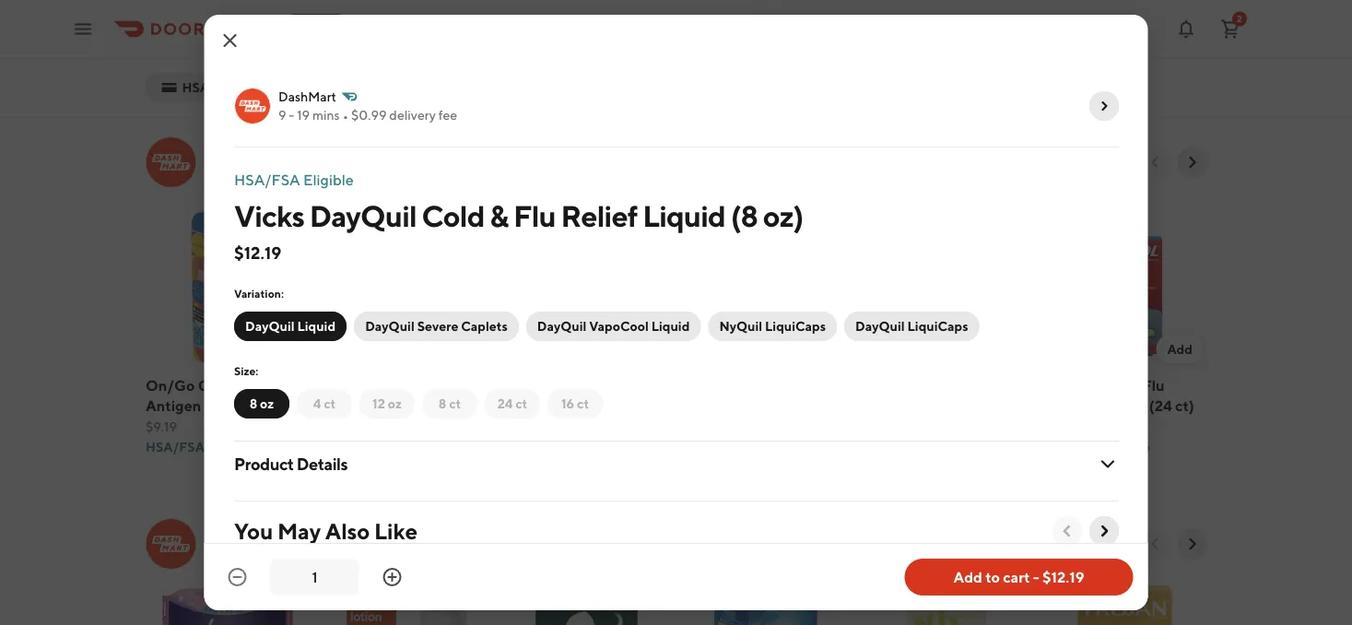 Task type: locate. For each thing, give the bounding box(es) containing it.
tylenol cold + flu severe caplets (24 ct)
[[1042, 376, 1194, 414]]

spray up hsa/fsa button
[[189, 15, 228, 32]]

1 horizontal spatial $12.19
[[325, 419, 360, 434]]

& for vicks dayquil cold & flu relief liquid (8 oz) $12.19 hsa/fsa eligible
[[460, 376, 470, 394]]

dayquil for dayquil liquid
[[245, 319, 294, 334]]

$12.19 up variation:
[[234, 242, 281, 262]]

dayquil for dayquil vapocool liquid
[[537, 319, 586, 334]]

1 horizontal spatial packets
[[684, 478, 738, 495]]

nyquil liquicaps
[[719, 319, 826, 334]]

24 up close image
[[202, 0, 220, 12]]

flonase inside flonase children's non-drowsy allergy relief nasal spray (0.38 oz) hsa/fsa eligible
[[325, 0, 379, 12]]

0 horizontal spatial liquicaps
[[765, 319, 826, 334]]

2-
[[1152, 0, 1167, 12]]

hour for allergy
[[938, 0, 973, 12]]

1 horizontal spatial hour
[[938, 0, 973, 12]]

packets
[[548, 437, 602, 455], [684, 478, 738, 495]]

in
[[212, 139, 232, 165]]

flonase
[[145, 0, 199, 12], [325, 0, 379, 12]]

vicks up 4 ct
[[325, 376, 362, 394]]

next button of carousel image
[[1183, 153, 1202, 171], [1183, 535, 1202, 553]]

• for wellness
[[344, 550, 350, 567]]

1 horizontal spatial non-
[[976, 0, 1011, 12]]

drowsy down claritin
[[863, 15, 914, 32]]

1 horizontal spatial flu
[[513, 198, 555, 233]]

2 • from the top
[[344, 550, 350, 567]]

ct) down nighttime
[[623, 437, 642, 455]]

1 horizontal spatial spray
[[410, 35, 449, 53]]

2 vertical spatial honey
[[712, 417, 757, 434]]

2 next button of carousel image from the top
[[1183, 535, 1202, 553]]

hsa/fsa inside on/go one covid-19 antigen home test $9.19 hsa/fsa eligible
[[145, 439, 204, 454]]

1 from from the top
[[212, 168, 247, 186]]

1 hour from the left
[[223, 0, 257, 12]]

24 right claritin
[[917, 0, 935, 12]]

(6 down the powder
[[741, 478, 756, 495]]

2 8 from the left
[[438, 396, 446, 411]]

zyrtec allergy tablets 10 mg (5 ct)
[[684, 0, 833, 32]]

add for on/go one covid-19 antigen home test
[[270, 341, 295, 356]]

non-
[[976, 0, 1011, 12], [325, 15, 360, 32]]

2 horizontal spatial honey
[[712, 417, 757, 434]]

vicks inside dialog
[[234, 198, 304, 233]]

on/go
[[145, 376, 194, 394]]

eligible down tylenol cold + flu severe caplets (24 ct)
[[1104, 439, 1150, 454]]

dayquil
[[309, 198, 416, 233], [245, 319, 294, 334], [365, 319, 414, 334], [537, 319, 586, 334], [855, 319, 904, 334], [365, 376, 421, 394]]

24 inside claritin 24 hour non- drowsy allergy relief tablets (10 ct)
[[917, 0, 935, 12]]

ct) down ply
[[1166, 15, 1185, 32]]

hsa/fsa down stock
[[234, 171, 300, 189]]

• 15 min down the wellness at bottom left
[[344, 550, 396, 567]]

0 horizontal spatial tablets
[[783, 0, 833, 12]]

1 vertical spatial (6
[[741, 478, 756, 495]]

dashmart for stock
[[250, 168, 316, 186]]

-
[[288, 107, 294, 123], [1033, 568, 1040, 586]]

hsa/fsa down 12
[[325, 439, 384, 454]]

1 vertical spatial caplets
[[1093, 397, 1146, 414]]

dayquil severe caplets button
[[354, 312, 518, 341]]

min down like
[[371, 550, 396, 567]]

2 • 15 min from the top
[[344, 550, 396, 567]]

2 horizontal spatial 24
[[917, 0, 935, 12]]

add for tylenol cold + flu severe caplets (24 ct)
[[1167, 341, 1192, 356]]

1 vertical spatial from dashmart
[[212, 550, 316, 567]]

spray inside flonase children's non-drowsy allergy relief nasal spray (0.38 oz) hsa/fsa eligible
[[410, 35, 449, 53]]

0 horizontal spatial (6
[[605, 437, 620, 455]]

severe left 16
[[504, 397, 551, 414]]

may
[[277, 518, 320, 544]]

0 horizontal spatial (8
[[441, 397, 455, 414]]

ct left 24 ct
[[449, 396, 461, 411]]

1 vertical spatial symptom
[[547, 417, 613, 434]]

lemon down the green
[[760, 417, 808, 434]]

nyquil
[[719, 319, 762, 334]]

$12.19 inside vicks dayquil cold & flu relief liquid (8 oz) $12.19 hsa/fsa eligible
[[325, 419, 360, 434]]

1 vertical spatial &
[[489, 198, 508, 233]]

dashmart
[[278, 89, 336, 104], [250, 168, 316, 186], [250, 550, 316, 567]]

allergy up (5
[[731, 0, 780, 12]]

dashmart up mins
[[278, 89, 336, 104]]

lemon down nighttime
[[602, 397, 650, 414]]

hour up close image
[[223, 0, 257, 12]]

1 horizontal spatial honey
[[554, 397, 599, 414]]

2
[[1237, 13, 1243, 24]]

hour right claritin
[[938, 0, 973, 12]]

add up (24
[[1167, 341, 1192, 356]]

0 vertical spatial symptom
[[684, 397, 749, 414]]

ct) inside the puffs ultra soft 2-ply facial tissues (48 ct)
[[1166, 15, 1185, 32]]

from dashmart for intimate
[[212, 550, 316, 567]]

2 vertical spatial oz)
[[458, 397, 480, 414]]

hsa/fsa down close image
[[182, 80, 241, 95]]

eligible down essentials
[[303, 171, 353, 189]]

flu inside tylenol cold + flu severe caplets (24 ct)
[[1142, 376, 1165, 394]]

1 horizontal spatial drowsy
[[863, 15, 914, 32]]

allergy up (10
[[917, 15, 966, 32]]

0 vertical spatial (8
[[730, 198, 757, 233]]

(6
[[605, 437, 620, 455], [741, 478, 756, 495]]

hsa/fsa up ·
[[325, 78, 384, 93]]

1 horizontal spatial 24
[[497, 396, 512, 411]]

0 horizontal spatial oz)
[[325, 55, 346, 73]]

2 horizontal spatial oz)
[[763, 198, 803, 233]]

1 horizontal spatial tablets
[[863, 35, 913, 53]]

1 horizontal spatial liquicaps
[[907, 319, 968, 334]]

ct) right (5
[[745, 15, 764, 32]]

2 15 from the top
[[353, 550, 368, 567]]

ct)
[[745, 15, 764, 32], [1166, 15, 1185, 32], [941, 35, 960, 53], [637, 55, 656, 73], [1175, 397, 1194, 414], [623, 437, 642, 455], [759, 478, 778, 495]]

dashmart down stock
[[250, 168, 316, 186]]

honey inside theraflu multi- symptom green tea and honey lemon flavors severe cold medicine powder packets (6 ct)
[[712, 417, 757, 434]]

2 vertical spatial $12.19
[[1043, 568, 1085, 586]]

(8 for vicks dayquil cold & flu relief liquid (8 oz)
[[730, 198, 757, 233]]

15 down the wellness at bottom left
[[353, 550, 368, 567]]

caplets left (24
[[1093, 397, 1146, 414]]

0 horizontal spatial flu
[[325, 397, 347, 414]]

over 4.5
[[271, 80, 322, 95]]

$12.19 down 4 ct "button"
[[325, 419, 360, 434]]

0 vertical spatial •
[[344, 168, 350, 186]]

open menu image
[[72, 18, 94, 40]]

non- left puffs
[[976, 0, 1011, 12]]

ct) right (24
[[1175, 397, 1194, 414]]

flonase up '$21.99'
[[145, 0, 199, 12]]

0 horizontal spatial hsa/fsa eligible
[[234, 171, 353, 189]]

1 oz from the left
[[260, 396, 274, 411]]

0 vertical spatial spray
[[189, 15, 228, 32]]

1 horizontal spatial &
[[489, 198, 508, 233]]

ct inside the 24 ct button
[[515, 396, 527, 411]]

ct right 16
[[577, 396, 589, 411]]

symptom down the 16 ct
[[547, 417, 613, 434]]

details
[[296, 454, 347, 473]]

8 inside 8 ct button
[[438, 396, 446, 411]]

2 horizontal spatial flu
[[1142, 376, 1165, 394]]

non- inside claritin 24 hour non- drowsy allergy relief tablets (10 ct)
[[976, 0, 1011, 12]]

theraflu up and
[[684, 376, 741, 394]]

dayquil inside dayquil liquid button
[[245, 319, 294, 334]]

intimate
[[212, 520, 298, 547]]

24 for claritin
[[917, 0, 935, 12]]

and
[[684, 417, 709, 434]]

ct inside 4 ct "button"
[[323, 396, 335, 411]]

0 horizontal spatial drowsy
[[360, 15, 411, 32]]

flu inside vicks dayquil cold & flu relief liquid (8 oz) $12.19 hsa/fsa eligible
[[325, 397, 347, 414]]

1 horizontal spatial symptom
[[684, 397, 749, 414]]

2 vertical spatial &
[[460, 376, 470, 394]]

8 inside '8 oz' button
[[249, 396, 257, 411]]

eligible down home
[[207, 439, 253, 454]]

2 liquicaps from the left
[[907, 319, 968, 334]]

1 vertical spatial -
[[1033, 568, 1040, 586]]

oz for 12 oz
[[387, 396, 401, 411]]

severe
[[417, 319, 458, 334], [504, 397, 551, 414], [1042, 397, 1090, 414], [737, 437, 784, 455]]

hsa/fsa eligible down tylenol cold + flu severe caplets (24 ct)
[[1042, 439, 1150, 454]]

tea
[[798, 397, 822, 414]]

flonase 24 hour allergy relief spray $21.99
[[145, 0, 310, 52]]

2 flonase from the left
[[325, 0, 379, 12]]

$12.19 down see
[[1043, 568, 1085, 586]]

1 min from the top
[[371, 168, 396, 186]]

intimate wellness
[[212, 520, 395, 547]]

ct inside 8 ct button
[[449, 396, 461, 411]]

1 horizontal spatial vicks
[[325, 376, 362, 394]]

non- up over 4.5 'button'
[[325, 15, 360, 32]]

min
[[371, 168, 396, 186], [371, 550, 396, 567]]

from dashmart down stock
[[212, 168, 316, 186]]

stock
[[236, 139, 294, 165]]

• 15 min for in stock essentials
[[344, 168, 396, 186]]

multi- inside theraflu nighttime severe honey lemon multi-symptom cold relief packets (6 ct)
[[504, 417, 547, 434]]

0 vertical spatial min
[[371, 168, 396, 186]]

severe down tylenol in the bottom right of the page
[[1042, 397, 1090, 414]]

flonase inside 'flonase 24 hour allergy relief spray $21.99'
[[145, 0, 199, 12]]

ct) inside zyrtec allergy tablets 10 mg (5 ct)
[[745, 15, 764, 32]]

2 vertical spatial flu
[[325, 397, 347, 414]]

severe inside theraflu multi- symptom green tea and honey lemon flavors severe cold medicine powder packets (6 ct)
[[737, 437, 784, 455]]

see all link
[[1062, 529, 1126, 559]]

1 drowsy from the left
[[360, 15, 411, 32]]

packets inside theraflu multi- symptom green tea and honey lemon flavors severe cold medicine powder packets (6 ct)
[[684, 478, 738, 495]]

2 ct from the left
[[449, 396, 461, 411]]

honey up flavors
[[712, 417, 757, 434]]

(8 inside dialog
[[730, 198, 757, 233]]

2 from dashmart from the top
[[212, 550, 316, 567]]

1 8 from the left
[[249, 396, 257, 411]]

dayquil liquicaps button
[[844, 312, 979, 341]]

1 horizontal spatial oz
[[387, 396, 401, 411]]

0 vertical spatial honey
[[504, 15, 549, 32]]

(6 inside theraflu nighttime severe honey lemon multi-symptom cold relief packets (6 ct)
[[605, 437, 620, 455]]

0 vertical spatial oz)
[[325, 55, 346, 73]]

ct
[[323, 396, 335, 411], [449, 396, 461, 411], [515, 396, 527, 411], [577, 396, 589, 411]]

liquid
[[642, 198, 725, 233], [297, 319, 335, 334], [651, 319, 689, 334], [394, 397, 438, 414]]

medicine
[[684, 457, 748, 475]]

antigen
[[145, 397, 201, 414]]

vicks for vicks dayquil cold & flu relief liquid (8 oz)
[[234, 198, 304, 233]]

ct for 16 ct
[[577, 396, 589, 411]]

previous button of carousel image
[[1146, 153, 1165, 171], [1058, 522, 1076, 540], [1146, 535, 1165, 553]]

eligible inside vicks dayquil cold & flu relief liquid (8 oz) $12.19 hsa/fsa eligible
[[386, 439, 432, 454]]

• 15 min down essentials
[[344, 168, 396, 186]]

liquid inside vicks dayquil cold & flu relief liquid (8 oz) $12.19 hsa/fsa eligible
[[394, 397, 438, 414]]

1 vertical spatial multi-
[[504, 417, 547, 434]]

0 vertical spatial 19
[[297, 107, 309, 123]]

ct right 4
[[323, 396, 335, 411]]

• 15 min for intimate wellness
[[344, 550, 396, 567]]

(5
[[728, 15, 742, 32]]

allergy down children's
[[414, 15, 464, 32]]

hour inside 'flonase 24 hour allergy relief spray $21.99'
[[223, 0, 257, 12]]

1 horizontal spatial hsa/fsa eligible
[[1042, 439, 1150, 454]]

allergy inside zyrtec allergy tablets 10 mg (5 ct)
[[731, 0, 780, 12]]

ct) down the powder
[[759, 478, 778, 495]]

theraflu up 24 ct
[[504, 376, 562, 394]]

tablets left claritin
[[783, 0, 833, 12]]

& inside vicks dayquil cold & flu relief liquid (8 oz) $12.19 hsa/fsa eligible
[[460, 376, 470, 394]]

0 vertical spatial (6
[[605, 437, 620, 455]]

from down in
[[212, 168, 247, 186]]

1 • 15 min from the top
[[344, 168, 396, 186]]

multi- up $9.69
[[504, 417, 547, 434]]

1 vertical spatial +
[[1131, 376, 1139, 394]]

+ up drops
[[587, 35, 595, 53]]

puffs
[[1042, 0, 1079, 12]]

hsa/fsa eligible down 'in stock essentials'
[[234, 171, 353, 189]]

0 horizontal spatial 24
[[202, 0, 220, 12]]

nasal
[[368, 35, 407, 53]]

0 vertical spatial hsa/fsa eligible
[[234, 171, 353, 189]]

drowsy
[[360, 15, 411, 32], [863, 15, 914, 32]]

dayquil inside vicks dayquil cold & flu relief liquid (8 oz) $12.19 hsa/fsa eligible
[[365, 376, 421, 394]]

15 for in stock essentials
[[353, 168, 368, 186]]

honey down mucinex
[[504, 15, 549, 32]]

eligible
[[386, 78, 432, 93], [303, 171, 353, 189], [207, 439, 253, 454], [386, 439, 432, 454], [1104, 439, 1150, 454]]

0 vertical spatial &
[[552, 15, 562, 32]]

cold inside tylenol cold + flu severe caplets (24 ct)
[[1095, 376, 1128, 394]]

8 down covid- at the bottom left of the page
[[249, 396, 257, 411]]

ct) right (20
[[637, 55, 656, 73]]

vicks down stock
[[234, 198, 304, 233]]

on/go one covid-19 antigen home test $9.19 hsa/fsa eligible
[[145, 376, 301, 454]]

over 4.5 button
[[259, 73, 375, 102]]

honey down nighttime
[[554, 397, 599, 414]]

(6 down nighttime
[[605, 437, 620, 455]]

allergy up the over in the left of the page
[[260, 0, 310, 12]]

hsa/fsa down $9.19
[[145, 439, 204, 454]]

0 horizontal spatial non-
[[325, 15, 360, 32]]

1 horizontal spatial 8
[[438, 396, 446, 411]]

flu inside 'vicks dayquil cold & flu relief liquid (8 oz)' dialog
[[513, 198, 555, 233]]

0 vertical spatial +
[[587, 35, 595, 53]]

eligible up delivery
[[386, 78, 432, 93]]

0 horizontal spatial -
[[288, 107, 294, 123]]

ct) inside mucinex instasoothe honey & echinacea sore throat + soothing comfort drops (20 ct)
[[637, 55, 656, 73]]

8 for 8 oz
[[249, 396, 257, 411]]

(8 for vicks dayquil cold & flu relief liquid (8 oz) $12.19 hsa/fsa eligible
[[441, 397, 455, 414]]

oz right 12
[[387, 396, 401, 411]]

ct) right (10
[[941, 35, 960, 53]]

powder
[[751, 457, 804, 475]]

0 vertical spatial lemon
[[602, 397, 650, 414]]

add left to
[[954, 568, 983, 586]]

cold
[[421, 198, 484, 233], [424, 376, 457, 394], [1095, 376, 1128, 394], [616, 417, 649, 434], [787, 437, 820, 455]]

dayquil inside dayquil vapocool liquid button
[[537, 319, 586, 334]]

1 horizontal spatial +
[[1131, 376, 1139, 394]]

severe up the powder
[[737, 437, 784, 455]]

over
[[271, 80, 300, 95]]

variation:
[[234, 287, 283, 300]]

2 theraflu from the left
[[684, 376, 741, 394]]

2 oz from the left
[[387, 396, 401, 411]]

- inside 9 - 19 mins · $0.99 delivery fee
[[288, 107, 294, 123]]

packets down medicine
[[684, 478, 738, 495]]

severe inside tylenol cold + flu severe caplets (24 ct)
[[1042, 397, 1090, 414]]

oz) inside dialog
[[763, 198, 803, 233]]

1 vertical spatial min
[[371, 550, 396, 567]]

tablets inside zyrtec allergy tablets 10 mg (5 ct)
[[783, 0, 833, 12]]

+ right tylenol in the bottom right of the page
[[1131, 376, 1139, 394]]

from down intimate
[[212, 550, 247, 567]]

delivery
[[389, 107, 435, 123]]

&
[[552, 15, 562, 32], [489, 198, 508, 233], [460, 376, 470, 394]]

1 vertical spatial non-
[[325, 15, 360, 32]]

flonase for relief
[[325, 0, 379, 12]]

severe up "8 ct"
[[417, 319, 458, 334]]

theraflu inside theraflu nighttime severe honey lemon multi-symptom cold relief packets (6 ct)
[[504, 376, 562, 394]]

1 vertical spatial 15
[[353, 550, 368, 567]]

ultra
[[1082, 0, 1117, 12]]

2 from from the top
[[212, 550, 247, 567]]

hsa/fsa
[[325, 78, 384, 93], [182, 80, 241, 95], [234, 171, 300, 189], [145, 439, 204, 454], [325, 439, 384, 454], [1042, 439, 1101, 454]]

0 horizontal spatial theraflu
[[504, 376, 562, 394]]

1 vertical spatial vicks
[[325, 376, 362, 394]]

vicks for vicks dayquil cold & flu relief liquid (8 oz) $12.19 hsa/fsa eligible
[[325, 376, 362, 394]]

zyrtec
[[684, 0, 728, 12]]

flonase up nasal
[[325, 0, 379, 12]]

0 horizontal spatial oz
[[260, 396, 274, 411]]

24 inside 'flonase 24 hour allergy relief spray $21.99'
[[202, 0, 220, 12]]

0 horizontal spatial vicks
[[234, 198, 304, 233]]

0 horizontal spatial packets
[[548, 437, 602, 455]]

0 vertical spatial next button of carousel image
[[1183, 153, 1202, 171]]

1 vertical spatial • 15 min
[[344, 550, 396, 567]]

1 horizontal spatial multi-
[[744, 376, 787, 394]]

from dashmart for in
[[212, 168, 316, 186]]

hour inside claritin 24 hour non- drowsy allergy relief tablets (10 ct)
[[938, 0, 973, 12]]

0 vertical spatial non-
[[976, 0, 1011, 12]]

symptom
[[684, 397, 749, 414], [547, 417, 613, 434]]

2 button
[[1212, 11, 1249, 47]]

to
[[986, 568, 1000, 586]]

0 horizontal spatial hour
[[223, 0, 257, 12]]

sore
[[504, 35, 536, 53]]

2 min from the top
[[371, 550, 396, 567]]

0 vertical spatial from
[[212, 168, 247, 186]]

1 vertical spatial lemon
[[760, 417, 808, 434]]

increase quantity by 1 image
[[381, 566, 403, 588]]

you may also like
[[234, 518, 417, 544]]

1 ct from the left
[[323, 396, 335, 411]]

4 ct from the left
[[577, 396, 589, 411]]

16 ct
[[561, 396, 589, 411]]

& inside mucinex instasoothe honey & echinacea sore throat + soothing comfort drops (20 ct)
[[552, 15, 562, 32]]

• down the wellness at bottom left
[[344, 550, 350, 567]]

1 vertical spatial •
[[344, 550, 350, 567]]

packets inside theraflu nighttime severe honey lemon multi-symptom cold relief packets (6 ct)
[[548, 437, 602, 455]]

from dashmart down intimate
[[212, 550, 316, 567]]

1 horizontal spatial -
[[1033, 568, 1040, 586]]

claritin
[[863, 0, 914, 12]]

flu
[[513, 198, 555, 233], [1142, 376, 1165, 394], [325, 397, 347, 414]]

15 down essentials
[[353, 168, 368, 186]]

(8 inside vicks dayquil cold & flu relief liquid (8 oz) $12.19 hsa/fsa eligible
[[441, 397, 455, 414]]

on/go one covid-19 antigen home test image
[[145, 203, 310, 368]]

1 15 from the top
[[353, 168, 368, 186]]

& inside 'vicks dayquil cold & flu relief liquid (8 oz)' dialog
[[489, 198, 508, 233]]

oz) inside flonase children's non-drowsy allergy relief nasal spray (0.38 oz) hsa/fsa eligible
[[325, 55, 346, 73]]

0 horizontal spatial flonase
[[145, 0, 199, 12]]

- right 9
[[288, 107, 294, 123]]

1 vertical spatial spray
[[410, 35, 449, 53]]

0 horizontal spatial &
[[460, 376, 470, 394]]

decrease quantity by 1 image
[[226, 566, 248, 588]]

4 ct
[[313, 396, 335, 411]]

min down essentials
[[371, 168, 396, 186]]

liquicaps inside dayquil liquicaps button
[[907, 319, 968, 334]]

cold inside vicks dayquil cold & flu relief liquid (8 oz) $12.19 hsa/fsa eligible
[[424, 376, 457, 394]]

dayquil inside dayquil liquicaps button
[[855, 319, 904, 334]]

3 ct from the left
[[515, 396, 527, 411]]

0 vertical spatial flu
[[513, 198, 555, 233]]

packets down 16 ct "button"
[[548, 437, 602, 455]]

oz down covid- at the bottom left of the page
[[260, 396, 274, 411]]

1 vertical spatial tablets
[[863, 35, 913, 53]]

theraflu inside theraflu multi- symptom green tea and honey lemon flavors severe cold medicine powder packets (6 ct)
[[684, 376, 741, 394]]

0 horizontal spatial 8
[[249, 396, 257, 411]]

notification bell image
[[1175, 18, 1197, 40]]

mucinex instasoothe honey & echinacea sore throat + soothing comfort drops (20 ct)
[[504, 0, 661, 73]]

• for stock
[[344, 168, 350, 186]]

oz for 8 oz
[[260, 396, 274, 411]]

1 vertical spatial packets
[[684, 478, 738, 495]]

8 oz
[[249, 396, 274, 411]]

ct inside 16 ct "button"
[[577, 396, 589, 411]]

oz) inside vicks dayquil cold & flu relief liquid (8 oz) $12.19 hsa/fsa eligible
[[458, 397, 480, 414]]

1 vertical spatial flu
[[1142, 376, 1165, 394]]

eligible down 12 oz button
[[386, 439, 432, 454]]

0 horizontal spatial lemon
[[602, 397, 650, 414]]

like
[[374, 518, 417, 544]]

1 horizontal spatial flonase
[[325, 0, 379, 12]]

0 vertical spatial tablets
[[783, 0, 833, 12]]

relief inside vicks dayquil cold & flu relief liquid (8 oz) $12.19 hsa/fsa eligible
[[350, 397, 391, 414]]

cold inside dialog
[[421, 198, 484, 233]]

symptom up and
[[684, 397, 749, 414]]

24 up $9.69
[[497, 396, 512, 411]]

ct up $9.69
[[515, 396, 527, 411]]

add button
[[259, 334, 306, 364], [259, 334, 306, 364], [438, 334, 486, 364], [438, 334, 486, 364], [797, 334, 845, 364], [797, 334, 845, 364], [1156, 334, 1203, 364], [1156, 334, 1203, 364]]

• down essentials
[[344, 168, 350, 186]]

oz) for vicks dayquil cold & flu relief liquid (8 oz) $12.19 hsa/fsa eligible
[[458, 397, 480, 414]]

8
[[249, 396, 257, 411], [438, 396, 446, 411]]

drowsy up nasal
[[360, 15, 411, 32]]

1 vertical spatial from
[[212, 550, 247, 567]]

1 from dashmart from the top
[[212, 168, 316, 186]]

ply
[[1167, 0, 1188, 12]]

ct for 8 ct
[[449, 396, 461, 411]]

8 for 8 ct
[[438, 396, 446, 411]]

0 horizontal spatial spray
[[189, 15, 228, 32]]

vicks
[[234, 198, 304, 233], [325, 376, 362, 394]]

dashmart down may at the left bottom
[[250, 550, 316, 567]]

0 vertical spatial caplets
[[461, 319, 507, 334]]

multi- up the green
[[744, 376, 787, 394]]

• 15 min
[[344, 168, 396, 186], [344, 550, 396, 567]]

$21.99
[[145, 37, 184, 52]]

tablets down claritin
[[863, 35, 913, 53]]

8 ct button
[[422, 389, 477, 419]]

caplets up 24 ct
[[461, 319, 507, 334]]

vicks inside vicks dayquil cold & flu relief liquid (8 oz) $12.19 hsa/fsa eligible
[[325, 376, 362, 394]]

2 drowsy from the left
[[863, 15, 914, 32]]

spray
[[189, 15, 228, 32], [410, 35, 449, 53]]

2 horizontal spatial &
[[552, 15, 562, 32]]

12 oz
[[372, 396, 401, 411]]

tablets
[[783, 0, 833, 12], [863, 35, 913, 53]]

1 flonase from the left
[[145, 0, 199, 12]]

8 right 12 oz button
[[438, 396, 446, 411]]

0 horizontal spatial symptom
[[547, 417, 613, 434]]

add down dayquil severe caplets button
[[449, 341, 475, 356]]

dayquil inside dayquil severe caplets button
[[365, 319, 414, 334]]

one
[[197, 376, 227, 394]]

0 horizontal spatial multi-
[[504, 417, 547, 434]]

spray down children's
[[410, 35, 449, 53]]

24 for flonase
[[202, 0, 220, 12]]

0 horizontal spatial $12.19
[[234, 242, 281, 262]]

mins
[[312, 107, 339, 123]]

liquicaps for dayquil liquicaps
[[907, 319, 968, 334]]

mucinex
[[504, 0, 563, 12]]

lemon inside theraflu multi- symptom green tea and honey lemon flavors severe cold medicine powder packets (6 ct)
[[760, 417, 808, 434]]

- right cart
[[1033, 568, 1040, 586]]

0 horizontal spatial +
[[587, 35, 595, 53]]

0 vertical spatial • 15 min
[[344, 168, 396, 186]]

1 vertical spatial oz)
[[763, 198, 803, 233]]

1 • from the top
[[344, 168, 350, 186]]

$12.19
[[234, 242, 281, 262], [325, 419, 360, 434], [1043, 568, 1085, 586]]

2 horizontal spatial $12.19
[[1043, 568, 1085, 586]]

1 horizontal spatial oz)
[[458, 397, 480, 414]]

non- inside flonase children's non-drowsy allergy relief nasal spray (0.38 oz) hsa/fsa eligible
[[325, 15, 360, 32]]

liquicaps inside nyquil liquicaps button
[[765, 319, 826, 334]]

12
[[372, 396, 385, 411]]

oz)
[[325, 55, 346, 73], [763, 198, 803, 233], [458, 397, 480, 414]]

$9.69
[[504, 439, 538, 454]]

1 theraflu from the left
[[504, 376, 562, 394]]

2 hour from the left
[[938, 0, 973, 12]]

1 liquicaps from the left
[[765, 319, 826, 334]]

add down dayquil liquid button
[[270, 341, 295, 356]]



Task type: vqa. For each thing, say whether or not it's contained in the screenshot.
(6 inside the 'THERAFLU NIGHTTIME SEVERE HONEY LEMON MULTI-SYMPTOM COLD RELIEF PACKETS (6 CT)'
yes



Task type: describe. For each thing, give the bounding box(es) containing it.
hsa/fsa inside button
[[182, 80, 241, 95]]

echinacea
[[565, 15, 636, 32]]

tablets inside claritin 24 hour non- drowsy allergy relief tablets (10 ct)
[[863, 35, 913, 53]]

spray inside 'flonase 24 hour allergy relief spray $21.99'
[[189, 15, 228, 32]]

flonase for spray
[[145, 0, 199, 12]]

ct for 24 ct
[[515, 396, 527, 411]]

dayquil liquid button
[[234, 312, 346, 341]]

(20
[[610, 55, 634, 73]]

tylenol
[[1042, 376, 1092, 394]]

flu for vicks dayquil cold & flu relief liquid (8 oz)
[[513, 198, 555, 233]]

tylenol cold + flu severe caplets (24 ct) image
[[1042, 203, 1207, 368]]

vicks dayquil cold & flu relief liquid (8 oz)
[[234, 198, 803, 233]]

vicks dayquil cold & flu relief liquid (8 oz) dialog
[[204, 15, 1148, 625]]

+ inside tylenol cold + flu severe caplets (24 ct)
[[1131, 376, 1139, 394]]

fee
[[438, 107, 457, 123]]

hsa/fsa inside vicks dayquil cold & flu relief liquid (8 oz) $12.19 hsa/fsa eligible
[[325, 439, 384, 454]]

$0.99
[[351, 107, 386, 123]]

19 inside on/go one covid-19 antigen home test $9.19 hsa/fsa eligible
[[286, 376, 301, 394]]

mg
[[703, 15, 725, 32]]

min for intimate wellness
[[371, 550, 396, 567]]

16 ct button
[[547, 389, 602, 419]]

dayquil for dayquil severe caplets
[[365, 319, 414, 334]]

dayquil severe caplets
[[365, 319, 507, 334]]

9 - 19 mins · $0.99 delivery fee
[[278, 103, 457, 127]]

4
[[313, 396, 321, 411]]

+ inside mucinex instasoothe honey & echinacea sore throat + soothing comfort drops (20 ct)
[[587, 35, 595, 53]]

see
[[1073, 536, 1096, 551]]

·
[[343, 103, 347, 127]]

9
[[278, 107, 286, 123]]

from for intimate
[[212, 550, 247, 567]]

vapocool
[[589, 319, 648, 334]]

vicks dayquil cold & flu relief liquid (8 oz) image
[[325, 203, 489, 368]]

drowsy inside flonase children's non-drowsy allergy relief nasal spray (0.38 oz) hsa/fsa eligible
[[360, 15, 411, 32]]

4 ct button
[[296, 389, 352, 419]]

hsa/fsa button
[[145, 73, 252, 102]]

ct) inside tylenol cold + flu severe caplets (24 ct)
[[1175, 397, 1194, 414]]

relief inside dialog
[[561, 198, 637, 233]]

size:
[[234, 364, 258, 377]]

hour for spray
[[223, 0, 257, 12]]

dashmart image
[[234, 88, 271, 124]]

min for in stock essentials
[[371, 168, 396, 186]]

ct) inside theraflu nighttime severe honey lemon multi-symptom cold relief packets (6 ct)
[[623, 437, 642, 455]]

claritin 24 hour non- drowsy allergy relief tablets (10 ct)
[[863, 0, 1011, 53]]

halls relief honey lemon cough drops (30 ct) image
[[863, 203, 1028, 368]]

nyquil liquicaps button
[[708, 312, 837, 341]]

12 oz button
[[359, 389, 414, 419]]

liquid inside button
[[297, 319, 335, 334]]

product
[[234, 454, 293, 473]]

allergy inside flonase children's non-drowsy allergy relief nasal spray (0.38 oz) hsa/fsa eligible
[[414, 15, 464, 32]]

relief inside theraflu nighttime severe honey lemon multi-symptom cold relief packets (6 ct)
[[504, 437, 545, 455]]

24 inside button
[[497, 396, 512, 411]]

ct) inside claritin 24 hour non- drowsy allergy relief tablets (10 ct)
[[941, 35, 960, 53]]

allergy inside claritin 24 hour non- drowsy allergy relief tablets (10 ct)
[[917, 15, 966, 32]]

1 items, open order cart image
[[1220, 18, 1242, 40]]

children's
[[382, 0, 452, 12]]

oz) for vicks dayquil cold & flu relief liquid (8 oz)
[[763, 198, 803, 233]]

$3.59
[[863, 439, 897, 454]]

from for in
[[212, 168, 247, 186]]

throat
[[539, 35, 584, 53]]

soft
[[1120, 0, 1149, 12]]

see all
[[1073, 536, 1115, 551]]

dayquil vapocool liquid button
[[526, 312, 701, 341]]

$12.19 inside button
[[1043, 568, 1085, 586]]

1 text field
[[282, 567, 348, 587]]

dayquil liquicaps
[[855, 319, 968, 334]]

0 vertical spatial $12.19
[[234, 242, 281, 262]]

add down nyquil liquicaps button
[[808, 341, 834, 356]]

product details
[[234, 454, 347, 473]]

also
[[325, 518, 370, 544]]

nighttime
[[565, 376, 636, 394]]

relief inside claritin 24 hour non- drowsy allergy relief tablets (10 ct)
[[969, 15, 1010, 32]]

go to store page image
[[1097, 99, 1111, 113]]

allergy inside 'flonase 24 hour allergy relief spray $21.99'
[[260, 0, 310, 12]]

drops
[[565, 55, 607, 73]]

theraflu nighttime severe honey lemon multi-symptom cold relief packets (6 ct) image
[[504, 203, 669, 368]]

vicks dayquil cold & flu relief liquid (8 oz) $12.19 hsa/fsa eligible
[[325, 376, 480, 454]]

dayquil liquid
[[245, 319, 335, 334]]

essentials
[[298, 139, 400, 165]]

- inside button
[[1033, 568, 1040, 586]]

comfort
[[504, 55, 562, 73]]

$9.19
[[145, 419, 176, 434]]

ct for 4 ct
[[323, 396, 335, 411]]

dayquil vapocool liquid
[[537, 319, 689, 334]]

24 ct
[[497, 396, 527, 411]]

caplets inside button
[[461, 319, 507, 334]]

dashmart inside 'vicks dayquil cold & flu relief liquid (8 oz)' dialog
[[278, 89, 336, 104]]

flu for vicks dayquil cold & flu relief liquid (8 oz) $12.19 hsa/fsa eligible
[[325, 397, 347, 414]]

16
[[561, 396, 574, 411]]

product details button
[[234, 442, 1119, 486]]

all
[[1098, 536, 1115, 551]]

test
[[248, 397, 277, 414]]

home
[[204, 397, 245, 414]]

instasoothe
[[566, 0, 648, 12]]

puffs ultra soft 2-ply facial tissues (48 ct)
[[1042, 0, 1188, 32]]

honey inside theraflu nighttime severe honey lemon multi-symptom cold relief packets (6 ct)
[[554, 397, 599, 414]]

8 ct
[[438, 396, 461, 411]]

theraflu multi-symptom green tea and honey lemon flavors severe cold medicine powder packets (6 ct) image
[[684, 203, 848, 368]]

liquicaps for nyquil liquicaps
[[765, 319, 826, 334]]

(0.38
[[452, 35, 489, 53]]

green
[[752, 397, 795, 414]]

add to cart - $12.19 button
[[905, 559, 1133, 596]]

add inside button
[[954, 568, 983, 586]]

cold inside theraflu multi- symptom green tea and honey lemon flavors severe cold medicine powder packets (6 ct)
[[787, 437, 820, 455]]

$10.19
[[684, 439, 721, 454]]

hsa/fsa inside 'vicks dayquil cold & flu relief liquid (8 oz)' dialog
[[234, 171, 300, 189]]

15 for intimate wellness
[[353, 550, 368, 567]]

ct) inside theraflu multi- symptom green tea and honey lemon flavors severe cold medicine powder packets (6 ct)
[[759, 478, 778, 495]]

1 next button of carousel image from the top
[[1183, 153, 1202, 171]]

8 oz button
[[234, 389, 289, 419]]

dayquil for dayquil liquicaps
[[855, 319, 904, 334]]

symptom inside theraflu multi- symptom green tea and honey lemon flavors severe cold medicine powder packets (6 ct)
[[684, 397, 749, 414]]

eligible inside on/go one covid-19 antigen home test $9.19 hsa/fsa eligible
[[207, 439, 253, 454]]

cart
[[1003, 568, 1030, 586]]

add to cart - $12.19
[[954, 568, 1085, 586]]

wellness
[[303, 520, 395, 547]]

honey inside mucinex instasoothe honey & echinacea sore throat + soothing comfort drops (20 ct)
[[504, 15, 549, 32]]

dashmart for wellness
[[250, 550, 316, 567]]

hsa/fsa inside flonase children's non-drowsy allergy relief nasal spray (0.38 oz) hsa/fsa eligible
[[325, 78, 384, 93]]

severe inside theraflu nighttime severe honey lemon multi-symptom cold relief packets (6 ct)
[[504, 397, 551, 414]]

facial
[[1042, 15, 1083, 32]]

(6 inside theraflu multi- symptom green tea and honey lemon flavors severe cold medicine powder packets (6 ct)
[[741, 478, 756, 495]]

flonase children's non-drowsy allergy relief nasal spray (0.38 oz) hsa/fsa eligible
[[325, 0, 489, 93]]

& for mucinex instasoothe honey & echinacea sore throat + soothing comfort drops (20 ct)
[[552, 15, 562, 32]]

add for vicks dayquil cold & flu relief liquid (8 oz)
[[449, 341, 475, 356]]

in stock essentials
[[212, 139, 400, 165]]

theraflu for severe
[[504, 376, 562, 394]]

flavors
[[684, 437, 734, 455]]

severe inside button
[[417, 319, 458, 334]]

drowsy inside claritin 24 hour non- drowsy allergy relief tablets (10 ct)
[[863, 15, 914, 32]]

symptom inside theraflu nighttime severe honey lemon multi-symptom cold relief packets (6 ct)
[[547, 417, 613, 434]]

eligible inside flonase children's non-drowsy allergy relief nasal spray (0.38 oz) hsa/fsa eligible
[[386, 78, 432, 93]]

eligible inside 'vicks dayquil cold & flu relief liquid (8 oz)' dialog
[[303, 171, 353, 189]]

covid-
[[230, 376, 286, 394]]

multi- inside theraflu multi- symptom green tea and honey lemon flavors severe cold medicine powder packets (6 ct)
[[744, 376, 787, 394]]

hsa/fsa eligible inside 'vicks dayquil cold & flu relief liquid (8 oz)' dialog
[[234, 171, 353, 189]]

19 inside 9 - 19 mins · $0.99 delivery fee
[[297, 107, 309, 123]]

(24
[[1149, 397, 1172, 414]]

close image
[[219, 29, 241, 52]]

& for vicks dayquil cold & flu relief liquid (8 oz)
[[489, 198, 508, 233]]

theraflu nighttime severe honey lemon multi-symptom cold relief packets (6 ct)
[[504, 376, 650, 455]]

relief inside 'flonase 24 hour allergy relief spray $21.99'
[[145, 15, 186, 32]]

(10
[[916, 35, 938, 53]]

theraflu for symptom
[[684, 376, 741, 394]]

relief inside flonase children's non-drowsy allergy relief nasal spray (0.38 oz) hsa/fsa eligible
[[325, 35, 365, 53]]

liquid inside button
[[651, 319, 689, 334]]

cold inside theraflu nighttime severe honey lemon multi-symptom cold relief packets (6 ct)
[[616, 417, 649, 434]]

lemon inside theraflu nighttime severe honey lemon multi-symptom cold relief packets (6 ct)
[[602, 397, 650, 414]]

next button of carousel image
[[1095, 522, 1113, 540]]

theraflu multi- symptom green tea and honey lemon flavors severe cold medicine powder packets (6 ct)
[[684, 376, 822, 495]]

hsa/fsa down tylenol in the bottom right of the page
[[1042, 439, 1101, 454]]

caplets inside tylenol cold + flu severe caplets (24 ct)
[[1093, 397, 1146, 414]]



